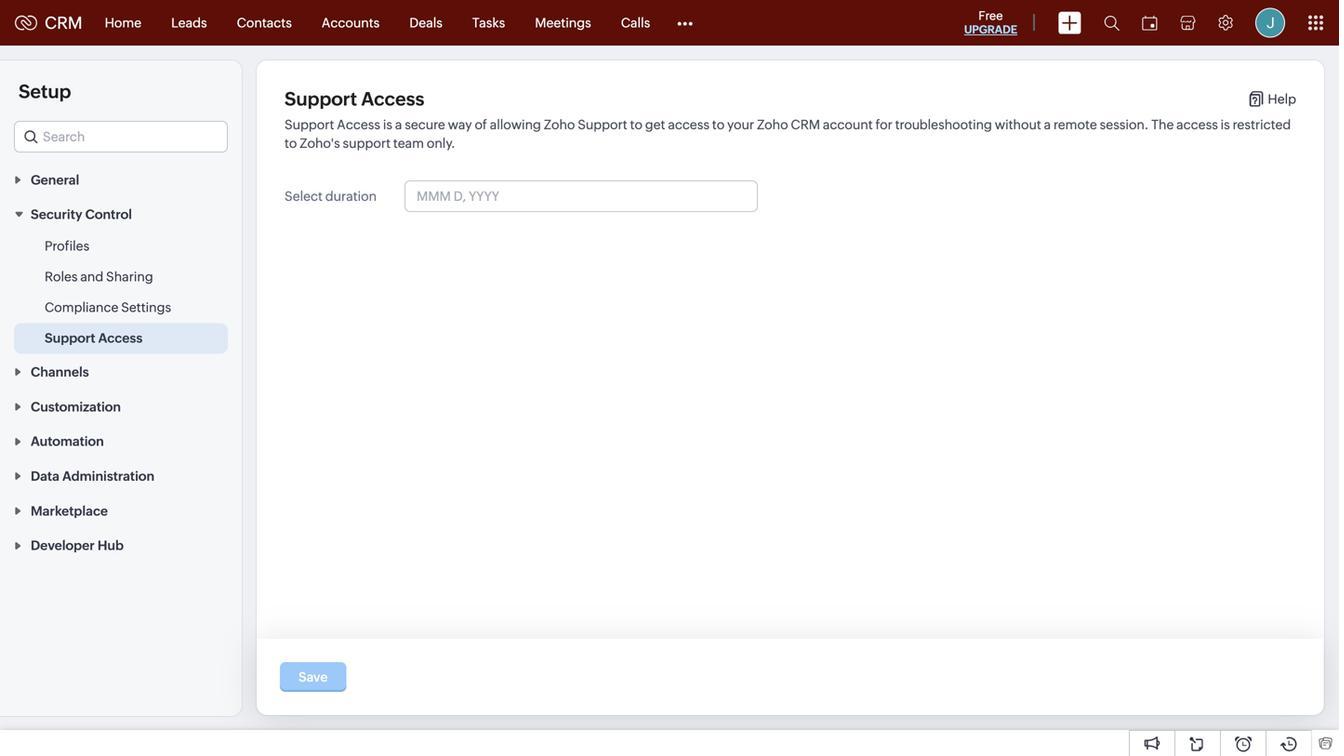 Task type: vqa. For each thing, say whether or not it's contained in the screenshot.
owner
no



Task type: describe. For each thing, give the bounding box(es) containing it.
Search text field
[[15, 122, 227, 152]]

data
[[31, 469, 59, 484]]

MMM D, YYYY text field
[[406, 181, 757, 211]]

for
[[876, 117, 893, 132]]

2 zoho from the left
[[757, 117, 788, 132]]

crm inside support access is a secure way of allowing zoho support to get access to your zoho crm account for troubleshooting without a remote session. the access is restricted to zoho's support team only.
[[791, 117, 820, 132]]

1 access from the left
[[668, 117, 710, 132]]

roles and sharing link
[[45, 268, 153, 286]]

your
[[727, 117, 754, 132]]

deals link
[[395, 0, 458, 45]]

calendar image
[[1142, 15, 1158, 30]]

and
[[80, 269, 103, 284]]

profile image
[[1256, 8, 1286, 38]]

developer hub button
[[0, 528, 242, 562]]

compliance settings link
[[45, 298, 171, 317]]

2 a from the left
[[1044, 117, 1051, 132]]

1 a from the left
[[395, 117, 402, 132]]

leads link
[[156, 0, 222, 45]]

team
[[393, 136, 424, 151]]

way
[[448, 117, 472, 132]]

duration
[[325, 189, 377, 204]]

crm link
[[15, 13, 82, 32]]

tasks link
[[458, 0, 520, 45]]

developer
[[31, 538, 95, 553]]

security control
[[31, 207, 132, 222]]

free upgrade
[[964, 9, 1018, 36]]

compliance
[[45, 300, 118, 315]]

access inside security control region
[[98, 331, 143, 346]]

troubleshooting
[[895, 117, 992, 132]]

the
[[1152, 117, 1174, 132]]

compliance settings
[[45, 300, 171, 315]]

leads
[[171, 15, 207, 30]]

create menu element
[[1047, 0, 1093, 45]]

contacts link
[[222, 0, 307, 45]]

meetings
[[535, 15, 591, 30]]

tasks
[[472, 15, 505, 30]]

home
[[105, 15, 142, 30]]

Other Modules field
[[665, 8, 705, 38]]

help
[[1268, 92, 1297, 107]]

get
[[645, 117, 666, 132]]

roles
[[45, 269, 78, 284]]

allowing
[[490, 117, 541, 132]]

security control region
[[0, 231, 242, 354]]

calls link
[[606, 0, 665, 45]]

support access is a secure way of allowing zoho support to get access to your zoho crm account for troubleshooting without a remote session. the access is restricted to zoho's support team only.
[[285, 117, 1291, 151]]

2 access from the left
[[1177, 117, 1218, 132]]

0 vertical spatial access
[[361, 88, 425, 110]]

select
[[285, 189, 323, 204]]

profiles
[[45, 239, 89, 254]]

profile element
[[1245, 0, 1297, 45]]

1 horizontal spatial to
[[630, 117, 643, 132]]

hub
[[98, 538, 124, 553]]

roles and sharing
[[45, 269, 153, 284]]

customization button
[[0, 389, 242, 424]]

accounts
[[322, 15, 380, 30]]

calls
[[621, 15, 650, 30]]

create menu image
[[1059, 12, 1082, 34]]

secure
[[405, 117, 445, 132]]

only.
[[427, 136, 455, 151]]

channels
[[31, 365, 89, 380]]

automation button
[[0, 424, 242, 458]]

data administration
[[31, 469, 154, 484]]

general button
[[0, 162, 242, 197]]

meetings link
[[520, 0, 606, 45]]



Task type: locate. For each thing, give the bounding box(es) containing it.
0 horizontal spatial access
[[668, 117, 710, 132]]

2 horizontal spatial to
[[712, 117, 725, 132]]

1 vertical spatial crm
[[791, 117, 820, 132]]

0 horizontal spatial support access
[[45, 331, 143, 346]]

1 vertical spatial support access
[[45, 331, 143, 346]]

access inside support access is a secure way of allowing zoho support to get access to your zoho crm account for troubleshooting without a remote session. the access is restricted to zoho's support team only.
[[337, 117, 380, 132]]

automation
[[31, 434, 104, 449]]

administration
[[62, 469, 154, 484]]

a left remote
[[1044, 117, 1051, 132]]

support
[[343, 136, 391, 151]]

remote
[[1054, 117, 1097, 132]]

support access up support
[[285, 88, 425, 110]]

0 horizontal spatial is
[[383, 117, 393, 132]]

upgrade
[[964, 23, 1018, 36]]

1 horizontal spatial support access
[[285, 88, 425, 110]]

zoho right your
[[757, 117, 788, 132]]

access up support
[[337, 117, 380, 132]]

session.
[[1100, 117, 1149, 132]]

without
[[995, 117, 1042, 132]]

access right the
[[1177, 117, 1218, 132]]

None field
[[14, 121, 228, 153]]

access down the compliance settings
[[98, 331, 143, 346]]

general
[[31, 172, 79, 187]]

marketplace
[[31, 504, 108, 518]]

to left zoho's
[[285, 136, 297, 151]]

is left restricted
[[1221, 117, 1230, 132]]

support access down compliance
[[45, 331, 143, 346]]

zoho's
[[300, 136, 340, 151]]

1 horizontal spatial zoho
[[757, 117, 788, 132]]

1 horizontal spatial crm
[[791, 117, 820, 132]]

support access
[[285, 88, 425, 110], [45, 331, 143, 346]]

profiles link
[[45, 237, 89, 255]]

access right get
[[668, 117, 710, 132]]

setup
[[19, 81, 71, 102]]

0 horizontal spatial to
[[285, 136, 297, 151]]

1 zoho from the left
[[544, 117, 575, 132]]

1 horizontal spatial a
[[1044, 117, 1051, 132]]

0 vertical spatial crm
[[45, 13, 82, 32]]

restricted
[[1233, 117, 1291, 132]]

free
[[979, 9, 1003, 23]]

support
[[285, 88, 357, 110], [285, 117, 334, 132], [578, 117, 628, 132], [45, 331, 95, 346]]

search element
[[1093, 0, 1131, 46]]

1 horizontal spatial access
[[1177, 117, 1218, 132]]

crm right logo
[[45, 13, 82, 32]]

a
[[395, 117, 402, 132], [1044, 117, 1051, 132]]

1 vertical spatial access
[[337, 117, 380, 132]]

access
[[361, 88, 425, 110], [337, 117, 380, 132], [98, 331, 143, 346]]

developer hub
[[31, 538, 124, 553]]

access
[[668, 117, 710, 132], [1177, 117, 1218, 132]]

support access link
[[45, 329, 143, 348]]

2 vertical spatial access
[[98, 331, 143, 346]]

support inside security control region
[[45, 331, 95, 346]]

settings
[[121, 300, 171, 315]]

zoho
[[544, 117, 575, 132], [757, 117, 788, 132]]

deals
[[410, 15, 443, 30]]

select duration
[[285, 189, 377, 204]]

to left your
[[712, 117, 725, 132]]

contacts
[[237, 15, 292, 30]]

zoho right allowing
[[544, 117, 575, 132]]

1 is from the left
[[383, 117, 393, 132]]

to left get
[[630, 117, 643, 132]]

of
[[475, 117, 487, 132]]

a up team
[[395, 117, 402, 132]]

2 is from the left
[[1221, 117, 1230, 132]]

control
[[85, 207, 132, 222]]

logo image
[[15, 15, 37, 30]]

search image
[[1104, 15, 1120, 31]]

marketplace button
[[0, 493, 242, 528]]

security control button
[[0, 197, 242, 231]]

accounts link
[[307, 0, 395, 45]]

sharing
[[106, 269, 153, 284]]

crm left account
[[791, 117, 820, 132]]

to
[[630, 117, 643, 132], [712, 117, 725, 132], [285, 136, 297, 151]]

security
[[31, 207, 82, 222]]

0 vertical spatial support access
[[285, 88, 425, 110]]

access up secure
[[361, 88, 425, 110]]

is up support
[[383, 117, 393, 132]]

channels button
[[0, 354, 242, 389]]

data administration button
[[0, 458, 242, 493]]

0 horizontal spatial crm
[[45, 13, 82, 32]]

support access inside security control region
[[45, 331, 143, 346]]

customization
[[31, 399, 121, 414]]

1 horizontal spatial is
[[1221, 117, 1230, 132]]

crm
[[45, 13, 82, 32], [791, 117, 820, 132]]

is
[[383, 117, 393, 132], [1221, 117, 1230, 132]]

home link
[[90, 0, 156, 45]]

0 horizontal spatial zoho
[[544, 117, 575, 132]]

0 horizontal spatial a
[[395, 117, 402, 132]]

account
[[823, 117, 873, 132]]



